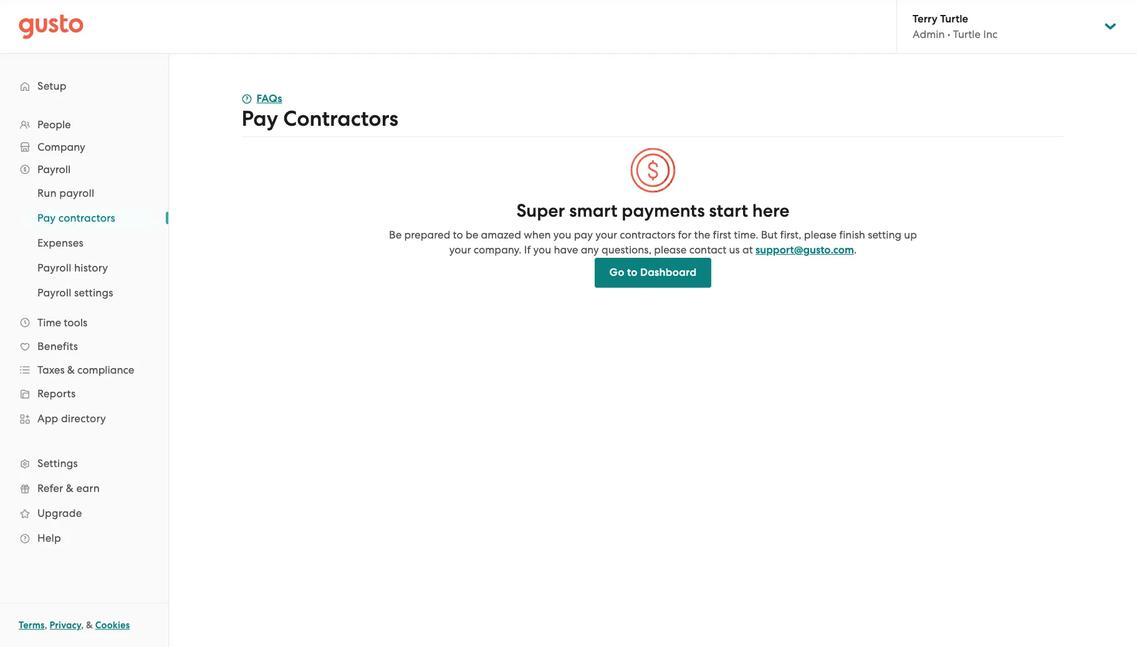 Task type: vqa. For each thing, say whether or not it's contained in the screenshot.
the topmost Payroll
yes



Task type: locate. For each thing, give the bounding box(es) containing it.
home image
[[19, 14, 84, 39]]

1 horizontal spatial contractors
[[620, 229, 676, 241]]

pay
[[242, 106, 278, 132], [37, 212, 56, 224]]

gusto navigation element
[[0, 54, 168, 571]]

1 vertical spatial please
[[654, 244, 687, 256]]

payroll
[[37, 163, 71, 176], [37, 262, 71, 274], [37, 287, 71, 299]]

1 vertical spatial &
[[66, 483, 74, 495]]

0 horizontal spatial to
[[453, 229, 463, 241]]

to right go
[[627, 266, 638, 279]]

contractors down run payroll link
[[58, 212, 115, 224]]

your down be
[[449, 244, 471, 256]]

payroll up time
[[37, 287, 71, 299]]

0 vertical spatial your
[[596, 229, 617, 241]]

1 vertical spatial your
[[449, 244, 471, 256]]

time.
[[734, 229, 759, 241]]

time tools button
[[12, 312, 156, 334]]

1 horizontal spatial please
[[804, 229, 837, 241]]

1 horizontal spatial ,
[[81, 620, 84, 632]]

start
[[709, 200, 748, 222]]

0 vertical spatial payroll
[[37, 163, 71, 176]]

0 vertical spatial turtle
[[940, 12, 969, 26]]

please down for
[[654, 244, 687, 256]]

people
[[37, 118, 71, 131]]

dashboard
[[640, 266, 697, 279]]

0 horizontal spatial ,
[[45, 620, 47, 632]]

2 vertical spatial payroll
[[37, 287, 71, 299]]

questions,
[[602, 244, 652, 256]]

, left cookies
[[81, 620, 84, 632]]

payroll inside dropdown button
[[37, 163, 71, 176]]

& left cookies
[[86, 620, 93, 632]]

terry turtle admin • turtle inc
[[913, 12, 998, 41]]

to left be
[[453, 229, 463, 241]]

0 vertical spatial please
[[804, 229, 837, 241]]

please up support@gusto.com .
[[804, 229, 837, 241]]

payroll for payroll
[[37, 163, 71, 176]]

settings link
[[12, 453, 156, 475]]

your up any
[[596, 229, 617, 241]]

tools
[[64, 317, 87, 329]]

1 horizontal spatial your
[[596, 229, 617, 241]]

0 vertical spatial contractors
[[58, 212, 115, 224]]

your
[[596, 229, 617, 241], [449, 244, 471, 256]]

company button
[[12, 136, 156, 158]]

contractors down super smart payments start here
[[620, 229, 676, 241]]

go
[[610, 266, 625, 279]]

app directory link
[[12, 408, 156, 430]]

& right taxes
[[67, 364, 75, 377]]

0 vertical spatial you
[[554, 229, 572, 241]]

first
[[713, 229, 731, 241]]

cookies button
[[95, 619, 130, 634]]

0 horizontal spatial please
[[654, 244, 687, 256]]

& inside dropdown button
[[67, 364, 75, 377]]

1 vertical spatial turtle
[[953, 28, 981, 41]]

the
[[694, 229, 711, 241]]

refer
[[37, 483, 63, 495]]

but
[[761, 229, 778, 241]]

to inside be prepared to be amazed when you pay your contractors for the first time. but first, please finish setting up your company. if you have any questions, please contact us at
[[453, 229, 463, 241]]

0 horizontal spatial your
[[449, 244, 471, 256]]

0 horizontal spatial you
[[533, 244, 551, 256]]

& inside 'link'
[[66, 483, 74, 495]]

payroll for payroll settings
[[37, 287, 71, 299]]

list containing run payroll
[[0, 181, 168, 306]]

1 vertical spatial you
[[533, 244, 551, 256]]

payroll down company
[[37, 163, 71, 176]]

contractors
[[283, 106, 398, 132]]

0 vertical spatial &
[[67, 364, 75, 377]]

.
[[854, 244, 857, 256]]

1 horizontal spatial pay
[[242, 106, 278, 132]]

settings
[[37, 458, 78, 470]]

super smart payments start here
[[517, 200, 790, 222]]

1 vertical spatial payroll
[[37, 262, 71, 274]]

1 vertical spatial pay
[[37, 212, 56, 224]]

0 vertical spatial to
[[453, 229, 463, 241]]

taxes
[[37, 364, 65, 377]]

you right if
[[533, 244, 551, 256]]

at
[[743, 244, 753, 256]]

contractors
[[58, 212, 115, 224], [620, 229, 676, 241]]

pay down faqs
[[242, 106, 278, 132]]

upgrade link
[[12, 503, 156, 525]]

, left "privacy"
[[45, 620, 47, 632]]

,
[[45, 620, 47, 632], [81, 620, 84, 632]]

list containing people
[[0, 113, 168, 551]]

& left earn
[[66, 483, 74, 495]]

2 payroll from the top
[[37, 262, 71, 274]]

privacy link
[[50, 620, 81, 632]]

1 , from the left
[[45, 620, 47, 632]]

benefits link
[[12, 335, 156, 358]]

&
[[67, 364, 75, 377], [66, 483, 74, 495], [86, 620, 93, 632]]

expenses
[[37, 237, 84, 249]]

us
[[729, 244, 740, 256]]

pay down run
[[37, 212, 56, 224]]

0 horizontal spatial contractors
[[58, 212, 115, 224]]

pay inside gusto navigation element
[[37, 212, 56, 224]]

payroll for payroll history
[[37, 262, 71, 274]]

you up have
[[554, 229, 572, 241]]

0 horizontal spatial pay
[[37, 212, 56, 224]]

1 list from the top
[[0, 113, 168, 551]]

1 horizontal spatial you
[[554, 229, 572, 241]]

people button
[[12, 113, 156, 136]]

to
[[453, 229, 463, 241], [627, 266, 638, 279]]

2 list from the top
[[0, 181, 168, 306]]

payroll settings
[[37, 287, 113, 299]]

refer & earn
[[37, 483, 100, 495]]

payroll settings link
[[22, 282, 156, 304]]

admin
[[913, 28, 945, 41]]

turtle up •
[[940, 12, 969, 26]]

1 horizontal spatial to
[[627, 266, 638, 279]]

reports link
[[12, 383, 156, 405]]

1 vertical spatial contractors
[[620, 229, 676, 241]]

history
[[74, 262, 108, 274]]

payroll inside 'link'
[[37, 262, 71, 274]]

list
[[0, 113, 168, 551], [0, 181, 168, 306]]

turtle right •
[[953, 28, 981, 41]]

payroll down expenses
[[37, 262, 71, 274]]

first,
[[780, 229, 802, 241]]

compliance
[[77, 364, 134, 377]]

1 payroll from the top
[[37, 163, 71, 176]]

when
[[524, 229, 551, 241]]

payroll history
[[37, 262, 108, 274]]

3 payroll from the top
[[37, 287, 71, 299]]

faqs button
[[242, 92, 282, 107]]

0 vertical spatial pay
[[242, 106, 278, 132]]

benefits
[[37, 340, 78, 353]]



Task type: describe. For each thing, give the bounding box(es) containing it.
contractors inside be prepared to be amazed when you pay your contractors for the first time. but first, please finish setting up your company. if you have any questions, please contact us at
[[620, 229, 676, 241]]

terry
[[913, 12, 938, 26]]

have
[[554, 244, 578, 256]]

if
[[524, 244, 531, 256]]

pay contractors link
[[22, 207, 156, 229]]

cookies
[[95, 620, 130, 632]]

be
[[466, 229, 479, 241]]

pay contractors
[[242, 106, 398, 132]]

super
[[517, 200, 565, 222]]

app directory
[[37, 413, 106, 425]]

taxes & compliance
[[37, 364, 134, 377]]

faqs
[[257, 92, 282, 105]]

run payroll
[[37, 187, 94, 200]]

help
[[37, 533, 61, 545]]

here
[[752, 200, 790, 222]]

pay for pay contractors
[[37, 212, 56, 224]]

payroll
[[59, 187, 94, 200]]

& for compliance
[[67, 364, 75, 377]]

2 , from the left
[[81, 620, 84, 632]]

any
[[581, 244, 599, 256]]

app
[[37, 413, 58, 425]]

prepared
[[404, 229, 450, 241]]

for
[[678, 229, 692, 241]]

smart
[[569, 200, 618, 222]]

support@gusto.com link
[[756, 244, 854, 257]]

company
[[37, 141, 85, 153]]

setup link
[[12, 75, 156, 97]]

taxes & compliance button
[[12, 359, 156, 382]]

upgrade
[[37, 508, 82, 520]]

go to dashboard link
[[595, 258, 712, 288]]

terms , privacy , & cookies
[[19, 620, 130, 632]]

1 vertical spatial to
[[627, 266, 638, 279]]

payments
[[622, 200, 705, 222]]

pay contractors
[[37, 212, 115, 224]]

contact
[[689, 244, 727, 256]]

reports
[[37, 388, 76, 400]]

payroll button
[[12, 158, 156, 181]]

be prepared to be amazed when you pay your contractors for the first time. but first, please finish setting up your company. if you have any questions, please contact us at
[[389, 229, 917, 256]]

contractors inside 'list'
[[58, 212, 115, 224]]

run payroll link
[[22, 182, 156, 205]]

be
[[389, 229, 402, 241]]

terms link
[[19, 620, 45, 632]]

help link
[[12, 528, 156, 550]]

time tools
[[37, 317, 87, 329]]

support@gusto.com
[[756, 244, 854, 257]]

& for earn
[[66, 483, 74, 495]]

up
[[904, 229, 917, 241]]

finish
[[839, 229, 865, 241]]

pay for pay contractors
[[242, 106, 278, 132]]

privacy
[[50, 620, 81, 632]]

run
[[37, 187, 57, 200]]

company.
[[474, 244, 522, 256]]

terms
[[19, 620, 45, 632]]

pay
[[574, 229, 593, 241]]

illustration of a coin image
[[630, 147, 677, 194]]

amazed
[[481, 229, 521, 241]]

earn
[[76, 483, 100, 495]]

2 vertical spatial &
[[86, 620, 93, 632]]

go to dashboard
[[610, 266, 697, 279]]

setting
[[868, 229, 902, 241]]

expenses link
[[22, 232, 156, 254]]

support@gusto.com .
[[756, 244, 857, 257]]

directory
[[61, 413, 106, 425]]

payroll history link
[[22, 257, 156, 279]]

time
[[37, 317, 61, 329]]

•
[[948, 28, 951, 41]]

setup
[[37, 80, 67, 92]]

settings
[[74, 287, 113, 299]]

inc
[[984, 28, 998, 41]]

refer & earn link
[[12, 478, 156, 500]]



